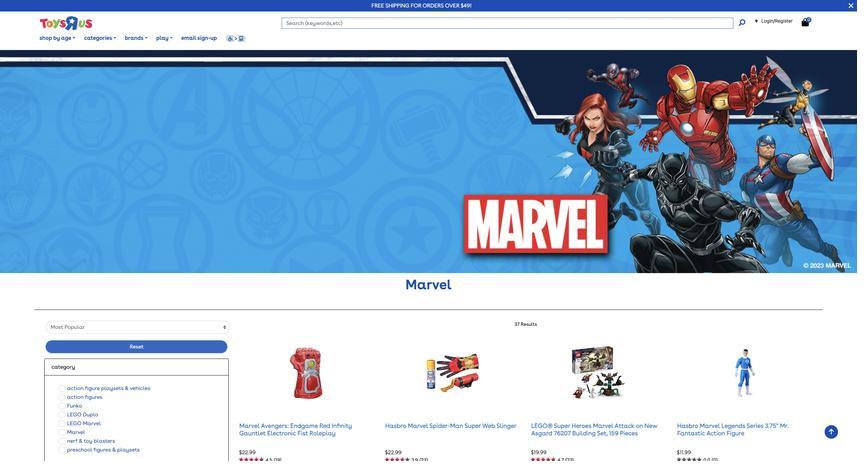 Task type: locate. For each thing, give the bounding box(es) containing it.
0 vertical spatial &
[[125, 385, 129, 391]]

0 vertical spatial lego
[[67, 411, 81, 418]]

action figures
[[67, 394, 103, 400]]

electronic
[[267, 430, 296, 437]]

play
[[156, 35, 169, 41]]

attack
[[615, 422, 635, 429]]

figures down the figure
[[85, 394, 103, 400]]

playsets inside action figure playsets & vehicles button
[[101, 385, 124, 391]]

lego for lego duplo
[[67, 411, 81, 418]]

super left the web
[[465, 422, 481, 429]]

hasbro
[[386, 422, 407, 429], [678, 422, 699, 429]]

playsets
[[101, 385, 124, 391], [117, 446, 140, 453]]

red
[[320, 422, 331, 429]]

& left vehicles on the left of page
[[125, 385, 129, 391]]

0 vertical spatial figures
[[85, 394, 103, 400]]

figures down blasters
[[93, 446, 111, 453]]

pieces
[[620, 430, 638, 437]]

super inside lego® super heroes marvel attack on new asgard 76207 building set, 159 pieces
[[554, 422, 571, 429]]

2 super from the left
[[554, 422, 571, 429]]

nerf
[[67, 438, 77, 444]]

figures inside button
[[85, 394, 103, 400]]

$22.99 for marvel avengers: endgame red infinity gauntlet electronic fist roleplay
[[239, 449, 256, 456]]

1 vertical spatial playsets
[[117, 446, 140, 453]]

lego
[[67, 411, 81, 418], [67, 420, 81, 426]]

1 vertical spatial lego
[[67, 420, 81, 426]]

$22.99 for hasbro marvel spider-man super web slinger
[[385, 449, 402, 456]]

shop by age
[[39, 35, 71, 41]]

1 vertical spatial figures
[[93, 446, 111, 453]]

hasbro marvel legends series 3.75" mr. fantastic action figure
[[678, 422, 789, 437]]

lego® super heroes marvel attack on new asgard 76207 building set, 159 pieces
[[532, 422, 658, 437]]

1 action from the top
[[67, 385, 84, 391]]

1 $22.99 from the left
[[239, 449, 256, 456]]

avengers:
[[261, 422, 289, 429]]

figures inside button
[[93, 446, 111, 453]]

toys r us image
[[39, 16, 93, 31]]

1 vertical spatial action
[[67, 394, 84, 400]]

menu bar
[[35, 26, 858, 50]]

category
[[52, 364, 75, 370]]

super
[[465, 422, 481, 429], [554, 422, 571, 429]]

hasbro inside hasbro marvel legends series 3.75" mr. fantastic action figure
[[678, 422, 699, 429]]

web
[[483, 422, 495, 429]]

0 horizontal spatial &
[[79, 438, 83, 444]]

2 lego from the top
[[67, 420, 81, 426]]

figure
[[85, 385, 100, 391]]

hasbro marvel spider-man super web slinger image
[[425, 339, 481, 407]]

action up the 'funko' at the left of the page
[[67, 394, 84, 400]]

action
[[67, 385, 84, 391], [67, 394, 84, 400]]

$19.99
[[531, 449, 547, 456]]

1 lego from the top
[[67, 411, 81, 418]]

$11.99
[[677, 449, 692, 456]]

legends
[[722, 422, 746, 429]]

0 horizontal spatial super
[[465, 422, 481, 429]]

1 vertical spatial &
[[79, 438, 83, 444]]

1 horizontal spatial $22.99
[[385, 449, 402, 456]]

lego inside "button"
[[67, 420, 81, 426]]

roleplay
[[310, 430, 336, 437]]

action inside action figure playsets & vehicles button
[[67, 385, 84, 391]]

close button image
[[849, 2, 854, 9]]

1 horizontal spatial &
[[112, 446, 116, 453]]

figures
[[85, 394, 103, 400], [93, 446, 111, 453]]

& down blasters
[[112, 446, 116, 453]]

figures for preschool
[[93, 446, 111, 453]]

None search field
[[282, 18, 746, 29]]

0 vertical spatial action
[[67, 385, 84, 391]]

marvel inside "button"
[[83, 420, 101, 426]]

funko button
[[57, 401, 84, 410]]

nerf & toy blasters button
[[57, 437, 117, 445]]

set,
[[598, 430, 608, 437]]

lego down the 'funko' at the left of the page
[[67, 411, 81, 418]]

hasbro marvel spider-man super web slinger
[[386, 422, 517, 429]]

& left the toy
[[79, 438, 83, 444]]

free shipping for orders over $49! link
[[372, 2, 472, 9]]

marvel main content
[[0, 50, 858, 461]]

play button
[[152, 30, 177, 47]]

lego up marvel button
[[67, 420, 81, 426]]

0 horizontal spatial $22.99
[[239, 449, 256, 456]]

1 horizontal spatial super
[[554, 422, 571, 429]]

lego® super heroes marvel attack on new asgard 76207 building set, 159 pieces image
[[571, 339, 627, 407]]

marvel
[[406, 276, 452, 293], [83, 420, 101, 426], [240, 422, 260, 429], [408, 422, 428, 429], [593, 422, 614, 429], [700, 422, 720, 429], [67, 429, 85, 435]]

action up action figures button
[[67, 385, 84, 391]]

2 $22.99 from the left
[[385, 449, 402, 456]]

action figure playsets & vehicles button
[[57, 384, 152, 393]]

0
[[808, 17, 811, 22]]

&
[[125, 385, 129, 391], [79, 438, 83, 444], [112, 446, 116, 453]]

super up 76207
[[554, 422, 571, 429]]

preschool
[[67, 446, 92, 453]]

marvel inside lego® super heroes marvel attack on new asgard 76207 building set, 159 pieces
[[593, 422, 614, 429]]

brands button
[[121, 30, 152, 47]]

1 hasbro from the left
[[386, 422, 407, 429]]

email
[[181, 35, 196, 41]]

0 vertical spatial playsets
[[101, 385, 124, 391]]

action inside action figures button
[[67, 394, 84, 400]]

preschool figures & playsets button
[[57, 445, 142, 454]]

1 horizontal spatial hasbro
[[678, 422, 699, 429]]

toy
[[84, 438, 92, 444]]

1 super from the left
[[465, 422, 481, 429]]

0 horizontal spatial hasbro
[[386, 422, 407, 429]]

2 hasbro from the left
[[678, 422, 699, 429]]

shop by age button
[[35, 30, 80, 47]]

login/register button
[[755, 18, 793, 24]]

over
[[445, 2, 460, 9]]

email sign-up link
[[177, 30, 221, 47]]

results
[[521, 321, 537, 327]]

2 action from the top
[[67, 394, 84, 400]]

lego inside button
[[67, 411, 81, 418]]

fantastic
[[678, 430, 706, 437]]



Task type: describe. For each thing, give the bounding box(es) containing it.
159
[[610, 430, 619, 437]]

preschool figures & playsets
[[67, 446, 140, 453]]

infinity
[[332, 422, 352, 429]]

lego® super heroes marvel attack on new asgard 76207 building set, 159 pieces link
[[532, 422, 658, 437]]

action
[[707, 430, 726, 437]]

man
[[450, 422, 463, 429]]

nerf & toy blasters
[[67, 438, 115, 444]]

free shipping for orders over $49!
[[372, 2, 472, 9]]

free
[[372, 2, 384, 9]]

action for action figure playsets & vehicles
[[67, 385, 84, 391]]

lego marvel button
[[57, 419, 103, 428]]

lego duplo button
[[57, 410, 100, 419]]

lego for lego marvel
[[67, 420, 81, 426]]

action figures button
[[57, 393, 105, 401]]

figure
[[727, 430, 745, 437]]

sign-
[[197, 35, 211, 41]]

login/register
[[762, 18, 793, 24]]

3.75"
[[766, 422, 779, 429]]

lego marvel
[[67, 420, 101, 426]]

action figure playsets & vehicles
[[67, 385, 150, 391]]

up
[[211, 35, 217, 41]]

hasbro marvel legends series 3.75" mr. fantastic action figure link
[[678, 422, 789, 437]]

on
[[636, 422, 643, 429]]

marvel inside button
[[67, 429, 85, 435]]

orders
[[423, 2, 444, 9]]

product-tab tab panel
[[39, 321, 819, 461]]

2 vertical spatial &
[[112, 446, 116, 453]]

categories
[[84, 35, 112, 41]]

action for action figures
[[67, 394, 84, 400]]

new
[[645, 422, 658, 429]]

blasters
[[94, 438, 115, 444]]

2 horizontal spatial &
[[125, 385, 129, 391]]

reset button
[[46, 340, 228, 353]]

vehicles
[[130, 385, 150, 391]]

menu bar containing shop by age
[[35, 26, 858, 50]]

marvel inside marvel avengers: endgame red infinity gauntlet electronic fist roleplay
[[240, 422, 260, 429]]

age
[[61, 35, 71, 41]]

marvel avengers: endgame red infinity gauntlet electronic fist roleplay
[[240, 422, 352, 437]]

hasbro marvel legends series 3.75" mr. fantastic action figure image
[[717, 339, 773, 407]]

hasbro marvel spider-man super web slinger link
[[386, 422, 517, 429]]

brands
[[125, 35, 144, 41]]

mr.
[[780, 422, 789, 429]]

asgard
[[532, 430, 553, 437]]

marvel avengers: endgame red infinity gauntlet electronic fist roleplay image
[[279, 339, 335, 407]]

76207
[[554, 430, 571, 437]]

lego duplo
[[67, 411, 98, 418]]

Enter Keyword or Item No. search field
[[282, 18, 734, 29]]

$49!
[[461, 2, 472, 9]]

marvel inside hasbro marvel legends series 3.75" mr. fantastic action figure
[[700, 422, 720, 429]]

playsets inside 'preschool figures & playsets' button
[[117, 446, 140, 453]]

this icon serves as a link to download the essential accessibility assistive technology app for individuals with physical disabilities. it is featured as part of our commitment to diversity and inclusion. image
[[226, 35, 246, 42]]

shopping bag image
[[802, 18, 809, 26]]

shop
[[39, 35, 52, 41]]

hasbro for hasbro marvel legends series 3.75" mr. fantastic action figure
[[678, 422, 699, 429]]

37
[[515, 321, 520, 327]]

duplo
[[83, 411, 98, 418]]

shipping
[[386, 2, 410, 9]]

lego®
[[532, 422, 553, 429]]

37 results
[[515, 321, 537, 327]]

fist
[[298, 430, 308, 437]]

heroes
[[572, 422, 592, 429]]

slinger
[[497, 422, 517, 429]]

spider-
[[430, 422, 450, 429]]

email sign-up
[[181, 35, 217, 41]]

for
[[411, 2, 422, 9]]

series
[[747, 422, 764, 429]]

categories button
[[80, 30, 121, 47]]

funko
[[67, 402, 82, 409]]

gauntlet
[[240, 430, 266, 437]]

reset
[[130, 343, 144, 350]]

hasbro for hasbro marvel spider-man super web slinger
[[386, 422, 407, 429]]

by
[[53, 35, 60, 41]]

marvel avengers: endgame red infinity gauntlet electronic fist roleplay link
[[240, 422, 352, 437]]

figures for action
[[85, 394, 103, 400]]

endgame
[[291, 422, 318, 429]]

building
[[573, 430, 596, 437]]

marvel button
[[57, 428, 87, 437]]

0 link
[[802, 17, 816, 27]]

category element
[[52, 363, 222, 371]]



Task type: vqa. For each thing, say whether or not it's contained in the screenshot.
Twister Hero Image Desktop
no



